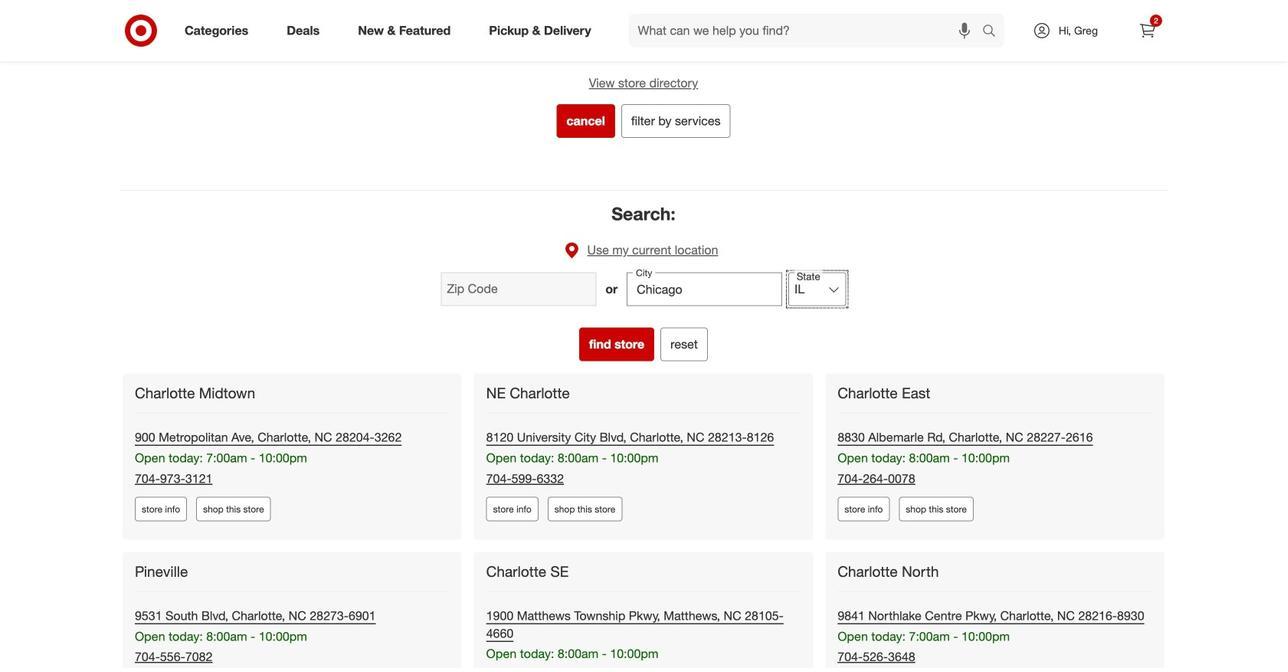Task type: locate. For each thing, give the bounding box(es) containing it.
None text field
[[627, 273, 783, 306]]

What can we help you find? suggestions appear below search field
[[629, 14, 987, 48]]

None text field
[[441, 273, 597, 306]]



Task type: vqa. For each thing, say whether or not it's contained in the screenshot.
What can we help you find? suggestions appear below search field
yes



